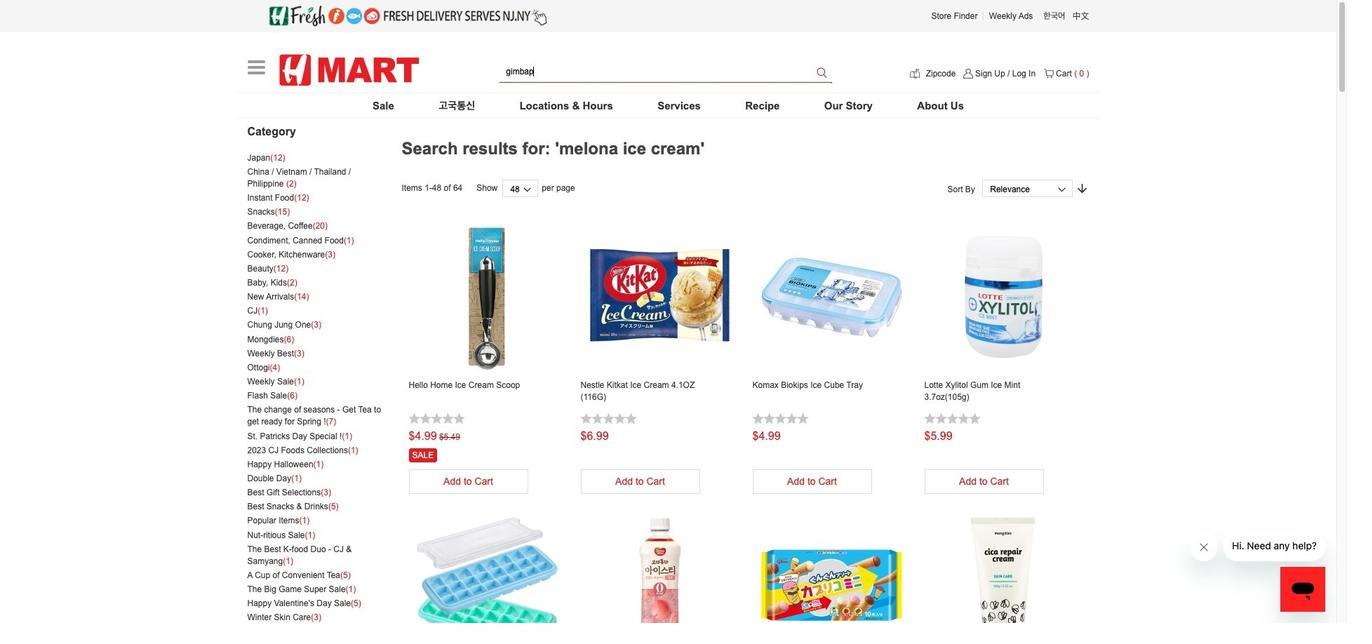 Task type: describe. For each thing, give the bounding box(es) containing it.
xylitol gum ice mint 3.7oz(105g) image
[[925, 218, 1083, 376]]

0% image for kitkat ice cream 4.1oz (116g) "image"
[[579, 411, 638, 425]]

kitkat ice cream 4.1oz (116g) image
[[581, 218, 739, 376]]

0% image for the xylitol gum ice mint 3.7oz(105g) image
[[923, 411, 982, 425]]

0% image for komax biokips ice cube tray 1 ea , 코맥스 뚜껑있는 아이스 큐브 트레이 1개 image
[[751, 411, 810, 425]]



Task type: locate. For each thing, give the bounding box(es) containing it.
heading
[[247, 126, 388, 138]]

mongdies cica repair cream 5.29oz(100g), 몽디에스 시카 리페어 크림 5.29oz(100g) image
[[925, 508, 1083, 623]]

1 0% image from the left
[[407, 411, 466, 425]]

hello home ice cream scoop , 헬로홈 아이스크림 스쿱 image
[[409, 218, 567, 376]]

4 0% image from the left
[[923, 411, 982, 425]]

silicone ice cube tray with lid (random color), 실리콘 아이스 큐브 트레이 24구 (랜덤색상배송), 얼음 틀 image
[[409, 508, 567, 623]]

mini wafer cone assorted 2.91 oz (83 g) image
[[753, 508, 911, 623]]

h mart image
[[279, 46, 419, 94]]

hfresh image
[[268, 6, 547, 27]]

3 0% image from the left
[[751, 411, 810, 425]]

0% image
[[407, 411, 466, 425], [579, 411, 638, 425], [751, 411, 810, 425], [923, 411, 982, 425]]

Trending: #Hangwa #Buldak #Tea text field
[[500, 61, 833, 83]]

2 0% image from the left
[[579, 411, 638, 425]]

dongwon peach iced tea 16.89 fl.oz(500ml), 동원 아이스티 제로 복숭아 홍차 16.89 fl.oz(500ml) image
[[581, 508, 739, 623]]

komax biokips ice cube tray 1 ea , 코맥스 뚜껑있는 아이스 큐브 트레이 1개 image
[[753, 218, 911, 376]]

0% image for hello home ice cream scoop , 헬로홈 아이스크림 스쿱 'image'
[[407, 411, 466, 425]]



Task type: vqa. For each thing, say whether or not it's contained in the screenshot.
Hello Home Ice Cream Scoop , 헬로홈 아이스크림 스쿱 image
yes



